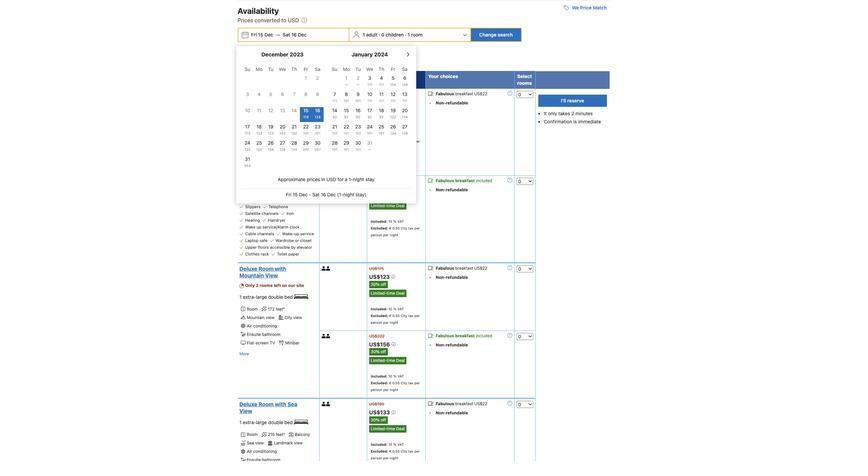 Task type: vqa. For each thing, say whether or not it's contained in the screenshot.


Task type: locate. For each thing, give the bounding box(es) containing it.
deluxe inside deluxe room with mountain view
[[240, 266, 257, 272]]

us$161
[[369, 92, 384, 97]]

101 right 22 december 2023 checkbox
[[315, 131, 320, 135]]

2 horizontal spatial we
[[572, 5, 579, 11]]

12 inside 12 january 2024 checkbox
[[391, 92, 396, 97]]

92 for 18
[[380, 115, 384, 119]]

site up 15 113 on the left top
[[296, 102, 304, 107]]

3 € 0.55 city tax per person per night from the top
[[371, 314, 420, 325]]

0 vertical spatial usd
[[288, 17, 299, 23]]

1 vertical spatial feet²
[[276, 432, 285, 438]]

13 for 13 111
[[403, 92, 408, 97]]

29 for 29 101
[[344, 140, 349, 146]]

124 inside 28 december 2023 'option'
[[291, 148, 297, 152]]

0 horizontal spatial usd
[[288, 17, 299, 23]]

111 inside 3 january 2024 option
[[368, 83, 372, 87]]

€ for us$156
[[389, 381, 392, 386]]

29
[[303, 140, 309, 146], [344, 140, 349, 146]]

2 21 from the left
[[332, 124, 337, 130]]

sa
[[315, 66, 321, 72], [402, 66, 408, 72]]

1 vertical spatial conditioning
[[253, 324, 277, 329]]

2 % from the top
[[393, 220, 397, 224]]

134 inside 27 january 2024 option
[[402, 131, 408, 135]]

limited- down "us$129"
[[371, 203, 387, 208]]

5 tax from the top
[[409, 450, 414, 454]]

124 inside 27 december 2023 option
[[280, 148, 286, 152]]

10 for us$113
[[389, 133, 392, 137]]

off down the us$123
[[381, 282, 386, 287]]

0 vertical spatial left
[[274, 102, 281, 107]]

111 inside "11 january 2024" checkbox
[[379, 99, 384, 103]]

111 for 10
[[368, 99, 372, 103]]

21 101
[[332, 124, 338, 135]]

16 inside 16 january 2024 checkbox
[[356, 108, 361, 113]]

1 inside 1 —
[[346, 75, 348, 81]]

2 207 from the left
[[315, 148, 321, 152]]

deluxe for deluxe room with sea view
[[240, 402, 257, 408]]

fri for fri 15 dec — sat 16 dec
[[251, 32, 257, 38]]

1 28 from the left
[[291, 140, 297, 146]]

time down us$156 at the left of page
[[387, 358, 395, 364]]

5 € from the top
[[389, 450, 392, 454]]

with for deluxe room with mountain view
[[275, 266, 286, 272]]

0 horizontal spatial 26
[[268, 140, 274, 146]]

31 inside 31 553
[[245, 156, 250, 162]]

sat 16 dec button
[[280, 29, 310, 41]]

6 for 6
[[281, 92, 284, 97]]

30% off. you're getting a reduced rate because this property is offering a limited-time deal.. element for us$113
[[369, 107, 388, 114]]

1 vertical spatial included
[[476, 334, 493, 339]]

limited- up 25 101
[[371, 116, 387, 122]]

feet²
[[276, 307, 285, 312], [276, 432, 285, 438]]

grid
[[242, 63, 324, 171], [329, 63, 411, 155]]

6 December 2023 checkbox
[[277, 91, 289, 106]]

1 th from the left
[[292, 66, 297, 72]]

deal for us$129
[[396, 203, 405, 208]]

fr up today's price
[[391, 66, 396, 72]]

up for wake
[[257, 225, 262, 230]]

2 excluded: from the top
[[371, 226, 388, 230]]

view up sea view
[[240, 409, 252, 415]]

limited-time deal for us$123
[[371, 291, 405, 296]]

change
[[480, 32, 497, 38]]

1
[[363, 32, 365, 38], [408, 32, 410, 38], [305, 75, 307, 81], [346, 75, 348, 81], [240, 113, 242, 119], [240, 294, 242, 300], [240, 420, 242, 426]]

123
[[315, 115, 321, 119], [268, 131, 274, 135]]

deal for us$123
[[396, 291, 405, 296]]

30% off down the us$123
[[371, 282, 386, 287]]

0 vertical spatial sat
[[283, 32, 290, 38]]

rooms inside select rooms
[[518, 80, 532, 86]]

included: for us$113
[[371, 133, 388, 137]]

0 horizontal spatial 27
[[280, 140, 285, 146]]

1 feet² from the top
[[276, 307, 285, 312]]

% for us$113
[[393, 133, 397, 137]]

134 inside 20 january 2024 option
[[402, 115, 408, 119]]

included: for us$129
[[371, 220, 388, 224]]

0 horizontal spatial th
[[292, 66, 297, 72]]

ensuite bathroom down 133
[[247, 142, 281, 148]]

— inside 2 january 2024 checkbox
[[357, 83, 360, 87]]

1 23 from the left
[[315, 124, 321, 130]]

1 30% off from the top
[[371, 108, 386, 113]]

view inside deluxe room with sea view
[[240, 409, 252, 415]]

5 limited-time deal. you're getting a reduced rate because this property has a limited-time deal running. these deals only last up to 48 hours.. element from the top
[[369, 426, 407, 433]]

2 vertical spatial air conditioning
[[247, 449, 277, 454]]

30% off. you're getting a reduced rate because this property is offering a limited-time deal.. element down the us$123
[[369, 281, 388, 289]]

124 for 28
[[291, 148, 297, 152]]

21 January 2024 checkbox
[[329, 124, 341, 139]]

25
[[379, 124, 385, 130], [256, 140, 262, 146]]

2 0.55 from the top
[[393, 226, 400, 230]]

25 inside option
[[379, 124, 385, 130]]

120 inside '24 december 2023' option
[[245, 148, 251, 152]]

0 vertical spatial air
[[247, 134, 252, 139]]

— for 31
[[368, 148, 371, 152]]

29 inside 29 207
[[303, 140, 309, 146]]

13 for 13
[[280, 108, 285, 113]]

1 sa from the left
[[315, 66, 321, 72]]

limited- for us$129
[[371, 203, 387, 208]]

101 left 29 january 2024 checkbox
[[332, 148, 338, 152]]

10 for us$133
[[389, 443, 392, 447]]

207 right the 29 december 2023 checkbox
[[315, 148, 321, 152]]

92 right 16 january 2024 checkbox
[[368, 115, 372, 119]]

included: 10 % vat for us$113
[[371, 133, 404, 137]]

10 down "us$129"
[[389, 220, 392, 224]]

30% off. you're getting a reduced rate because this property is offering a limited-time deal.. element for us$156
[[369, 349, 388, 356]]

2 fabulous breakfast included from the top
[[436, 334, 493, 339]]

floors down "approximate"
[[287, 184, 298, 189]]

up
[[257, 225, 262, 230], [294, 231, 299, 237]]

0 vertical spatial conditioning
[[253, 134, 277, 139]]

occupancy image
[[322, 179, 326, 183], [322, 267, 326, 271], [326, 267, 331, 271], [326, 334, 331, 339], [322, 402, 326, 407]]

0 vertical spatial ensuite bathroom
[[247, 142, 281, 148]]

120 right '24 december 2023' option
[[256, 148, 262, 152]]

2 right 1 option
[[316, 75, 319, 81]]

92 left 122
[[380, 115, 384, 119]]

0 horizontal spatial sa
[[315, 66, 321, 72]]

2 su from the left
[[332, 66, 338, 72]]

3 off from the top
[[381, 350, 386, 355]]

14
[[292, 108, 297, 113], [332, 108, 337, 113]]

· right children
[[405, 32, 407, 38]]

2 29 from the left
[[344, 140, 349, 146]]

€ for us$113
[[389, 139, 392, 144]]

dec up the 2023
[[298, 32, 307, 38]]

vat for us$156
[[398, 375, 404, 379]]

1 vertical spatial fabulous breakfast included
[[436, 334, 493, 339]]

our down deluxe room with mountain view link
[[288, 283, 295, 288]]

26 for 26 134
[[390, 124, 396, 130]]

123 right 133
[[268, 131, 274, 135]]

0 vertical spatial 27
[[402, 124, 408, 130]]

5 92 from the left
[[380, 115, 384, 119]]

123 inside the 16 december 2023 "option"
[[315, 115, 321, 119]]

111 inside 12 111
[[391, 99, 396, 103]]

19 December 2023 checkbox
[[265, 124, 277, 139]]

101 inside 29 101
[[344, 148, 349, 152]]

27 inside 27 134
[[402, 124, 408, 130]]

1 vertical spatial 20
[[280, 124, 286, 130]]

30% down the us$123
[[371, 282, 380, 287]]

14 inside option
[[292, 108, 297, 113]]

5 time from the top
[[387, 427, 395, 432]]

€ for us$129
[[389, 226, 392, 230]]

30 inside 30 207
[[315, 140, 321, 146]]

2 14 from the left
[[332, 108, 337, 113]]

4 30% off. you're getting a reduced rate because this property is offering a limited-time deal.. element from the top
[[369, 417, 388, 424]]

january 2024
[[352, 52, 388, 58]]

air conditioning up "25 120"
[[247, 134, 277, 139]]

3 deal from the top
[[396, 291, 405, 296]]

our
[[288, 102, 295, 107], [288, 283, 295, 288]]

flat- up 31 553
[[247, 151, 256, 156]]

124 for 6
[[402, 83, 408, 87]]

city
[[401, 139, 408, 144], [401, 226, 408, 230], [401, 314, 408, 318], [285, 315, 292, 320], [401, 381, 408, 386], [401, 450, 408, 454]]

1 horizontal spatial 11
[[380, 92, 384, 97]]

0 vertical spatial or
[[266, 184, 270, 189]]

1 vertical spatial left
[[274, 283, 281, 288]]

1 vertical spatial rooms
[[260, 102, 273, 107]]

27 December 2023 checkbox
[[277, 140, 289, 155]]

0 vertical spatial deluxe
[[240, 92, 257, 98]]

27 for 27 134
[[402, 124, 408, 130]]

0 horizontal spatial 17
[[245, 124, 250, 130]]

24 inside checkbox
[[367, 124, 373, 130]]

111 inside 13 111
[[403, 99, 407, 103]]

11 December 2023 checkbox
[[253, 107, 265, 122]]

us$184
[[369, 179, 385, 184]]

0 horizontal spatial 102
[[280, 131, 286, 135]]

23 101 inside 23 december 2023 option
[[315, 124, 321, 135]]

1 extra-large double bed up 172
[[240, 294, 294, 300]]

0 horizontal spatial sea
[[247, 441, 254, 446]]

0 vertical spatial extra-
[[243, 294, 256, 300]]

0 vertical spatial minibar
[[285, 151, 300, 156]]

18 for 18 133
[[257, 124, 262, 130]]

28 January 2024 checkbox
[[329, 140, 341, 155]]

1 horizontal spatial 102
[[291, 131, 297, 135]]

22 101 inside 22 january 2024 checkbox
[[344, 124, 349, 135]]

30% for us$123
[[371, 282, 380, 287]]

101 inside 28 101
[[332, 148, 338, 152]]

0 horizontal spatial 4
[[258, 92, 261, 97]]

1 22 101 from the left
[[303, 124, 309, 135]]

30 down 23 december 2023 option
[[315, 140, 321, 146]]

occupancy image
[[322, 334, 326, 339], [326, 402, 331, 407]]

27 inside the 27 124
[[280, 140, 285, 146]]

23 December 2023 checkbox
[[312, 124, 324, 139]]

bathroom
[[262, 142, 281, 148], [262, 332, 281, 337]]

1 € 0.55 city tax per person per night from the top
[[371, 139, 420, 150]]

1 on from the top
[[282, 102, 287, 107]]

10 inside option
[[367, 92, 373, 97]]

1 horizontal spatial 20
[[402, 108, 408, 113]]

2 vertical spatial rooms
[[260, 283, 273, 288]]

0 horizontal spatial 120
[[245, 148, 251, 152]]

92 inside 17 92
[[368, 115, 372, 119]]

27 January 2024 checkbox
[[399, 124, 411, 139]]

breakfast
[[456, 92, 473, 97], [455, 178, 475, 183], [456, 266, 473, 271], [455, 334, 475, 339], [456, 402, 473, 407]]

30% off down us$113
[[371, 108, 386, 113]]

usd right in
[[327, 177, 336, 183]]

2 · from the left
[[405, 32, 407, 38]]

92 inside 15 92
[[344, 115, 349, 119]]

2 feet² from the top
[[276, 432, 285, 438]]

10 down the us$123
[[389, 307, 392, 311]]

3 deluxe from the top
[[240, 402, 257, 408]]

0 horizontal spatial 29
[[303, 140, 309, 146]]

2 person from the top
[[371, 233, 382, 237]]

30% for us$113
[[371, 108, 380, 113]]

11 January 2024 checkbox
[[376, 91, 388, 106]]

— inside 1 january 2024 'checkbox'
[[345, 83, 348, 87]]

0 horizontal spatial mo
[[256, 66, 263, 72]]

choices
[[440, 74, 458, 79]]

123 inside "19 december 2023" option
[[268, 131, 274, 135]]

5 € 0.55 city tax per person per night from the top
[[371, 450, 420, 461]]

1 December 2023 checkbox
[[300, 75, 312, 90]]

1 included: 10 % vat from the top
[[371, 133, 404, 137]]

5 inside 5 december 2023 option
[[270, 92, 272, 97]]

3 right 2 —
[[369, 75, 371, 81]]

101 for 23 january 2024 checkbox
[[356, 131, 361, 135]]

1 vertical spatial only 2 rooms left on our site
[[245, 283, 304, 288]]

1 mo from the left
[[256, 66, 263, 72]]

31 down 24 january 2024 checkbox
[[367, 140, 373, 146]]

0 horizontal spatial 19
[[268, 124, 274, 130]]

1 horizontal spatial 123
[[315, 115, 321, 119]]

17 inside option
[[368, 108, 372, 113]]

22 101 inside 22 december 2023 checkbox
[[303, 124, 309, 135]]

2 left '3 111'
[[357, 75, 360, 81]]

101 right 7 january 2024 option
[[344, 99, 349, 103]]

0 vertical spatial included
[[476, 178, 493, 183]]

28
[[291, 140, 297, 146], [332, 140, 338, 146]]

0 vertical spatial large
[[256, 294, 267, 300]]

1 air conditioning from the top
[[247, 134, 277, 139]]

1 vertical spatial sea
[[247, 441, 254, 446]]

134 right 25 january 2024 option
[[390, 131, 396, 135]]

16 down 9 december 2023 checkbox
[[315, 108, 320, 113]]

deluxe room with mountain view link
[[240, 266, 316, 279]]

0 vertical spatial 20
[[402, 108, 408, 113]]

30% off. you're getting a reduced rate because this property is offering a limited-time deal.. element down us$133
[[369, 417, 388, 424]]

6 January 2024 checkbox
[[399, 75, 411, 90]]

off for us$156
[[381, 350, 386, 355]]

0 vertical spatial 4
[[380, 75, 383, 81]]

wardrobe
[[276, 238, 294, 243]]

3 non-refundable from the top
[[436, 275, 468, 280]]

101 inside 30 101
[[356, 148, 361, 152]]

wardrobe or closet
[[276, 238, 312, 243]]

5 % from the top
[[393, 443, 397, 447]]

113 inside "17 december 2023" option
[[245, 131, 250, 135]]

rooms down deluxe room with mountain view
[[260, 283, 273, 288]]

1 vertical spatial ensuite
[[247, 332, 261, 337]]

19 up 122
[[391, 108, 396, 113]]

2 8 from the left
[[345, 92, 348, 97]]

1 horizontal spatial 22
[[344, 124, 349, 130]]

23 inside 23 january 2024 checkbox
[[355, 124, 361, 130]]

207 inside the 29 december 2023 checkbox
[[303, 148, 309, 152]]

more details on meals and payment options image for us$113
[[508, 91, 512, 96]]

1 down deluxe room with mountain view
[[240, 294, 242, 300]]

deluxe room with mountain view
[[240, 266, 286, 279]]

vat for us$133
[[398, 443, 404, 447]]

0
[[382, 32, 385, 38]]

4
[[380, 75, 383, 81], [258, 92, 261, 97]]

i'll reserve
[[561, 98, 584, 104]]

1 down deluxe room with sea view
[[240, 420, 242, 426]]

26 December 2023 checkbox
[[265, 140, 277, 155]]

tu down december
[[268, 66, 274, 72]]

su for december
[[245, 66, 250, 72]]

feet² for 172 feet²
[[276, 307, 285, 312]]

101 inside 25 101
[[379, 131, 384, 135]]

deluxe inside deluxe room with sea view
[[240, 402, 257, 408]]

flat- up more
[[247, 341, 256, 346]]

room down the rack
[[259, 266, 274, 272]]

with inside deluxe room with sea view
[[275, 402, 286, 408]]

room inside deluxe room with sea view
[[259, 402, 274, 408]]

8 inside 8 101
[[345, 92, 348, 97]]

0 vertical spatial 25
[[379, 124, 385, 130]]

101 inside 22 december 2023 checkbox
[[303, 131, 309, 135]]

0 vertical spatial only
[[245, 102, 255, 107]]

1 us$22 from the top
[[475, 92, 488, 97]]

• for us$123
[[430, 275, 432, 280]]

more details on meals and payment options image
[[508, 91, 512, 96], [508, 178, 512, 183], [508, 266, 512, 270], [508, 401, 512, 406]]

2 time from the top
[[387, 203, 395, 208]]

4 deal from the top
[[396, 358, 405, 364]]

1 % from the top
[[393, 133, 397, 137]]

non-refundable for us$113
[[436, 101, 468, 106]]

27 134
[[402, 124, 408, 135]]

heating
[[245, 218, 260, 223]]

1 vertical spatial 25
[[256, 140, 262, 146]]

sat down to
[[283, 32, 290, 38]]

converted
[[255, 17, 280, 23]]

15 down converted
[[258, 32, 263, 38]]

2 January 2024 checkbox
[[352, 75, 364, 90]]

0 vertical spatial feet²
[[276, 307, 285, 312]]

23 inside 23 december 2023 option
[[315, 124, 321, 130]]

2 with from the top
[[275, 402, 286, 408]]

limited-time deal. you're getting a reduced rate because this property has a limited-time deal running. these deals only last up to 48 hours.. element
[[369, 115, 407, 123], [369, 202, 407, 210], [369, 290, 407, 297], [369, 357, 407, 365], [369, 426, 407, 433]]

2 23 from the left
[[355, 124, 361, 130]]

30% for us$156
[[371, 350, 380, 355]]

€ 0.55 city tax per person per night for us$113
[[371, 139, 420, 150]]

14 down 7 january 2024 option
[[332, 108, 337, 113]]

1 horizontal spatial tu
[[356, 66, 361, 72]]

4 inside 4 111
[[380, 75, 383, 81]]

mo down the rooms
[[256, 66, 263, 72]]

2 vertical spatial us$22
[[475, 402, 488, 407]]

mo up the of
[[343, 66, 350, 72]]

20 inside 20 102
[[280, 124, 286, 130]]

134 inside 26 january 2024 checkbox
[[390, 131, 396, 135]]

0 vertical spatial tv
[[270, 151, 275, 156]]

excluded: for us$123
[[371, 314, 388, 318]]

hairdryer
[[268, 218, 286, 223]]

4 30% off from the top
[[371, 418, 386, 423]]

4 vat from the top
[[398, 375, 404, 379]]

december
[[262, 52, 289, 58]]

2 inside checkbox
[[316, 75, 319, 81]]

1 vertical spatial with
[[275, 402, 286, 408]]

9 inside the 9 101
[[357, 92, 360, 97]]

flat-screen tv up the toiletries
[[247, 151, 275, 156]]

11 inside checkbox
[[257, 108, 261, 113]]

5 included: 10 % vat from the top
[[371, 443, 404, 447]]

3 30% from the top
[[371, 350, 380, 355]]

30% for us$133
[[371, 418, 380, 423]]

124 down today's price
[[390, 83, 396, 87]]

usd for to
[[288, 17, 299, 23]]

price
[[581, 5, 592, 11]]

9 December 2023 checkbox
[[312, 91, 324, 106]]

2 th from the left
[[379, 66, 385, 72]]

23 101 inside 23 january 2024 checkbox
[[355, 124, 361, 135]]

0 vertical spatial 5
[[392, 75, 395, 81]]

5 breakfast from the top
[[456, 402, 473, 407]]

120 inside 25 december 2023 "option"
[[256, 148, 262, 152]]

off for us$123
[[381, 282, 386, 287]]

124 inside 6 january 2024 checkbox
[[402, 83, 408, 87]]

101 inside 8 january 2024 checkbox
[[344, 99, 349, 103]]

4 breakfast from the top
[[455, 334, 475, 339]]

1 vertical spatial 5
[[270, 92, 272, 97]]

bed right single
[[257, 113, 266, 119]]

1 horizontal spatial 27
[[402, 124, 408, 130]]

1 vertical spatial fabulous breakfast us$22
[[436, 266, 488, 271]]

4 person from the top
[[371, 388, 382, 392]]

113 left 133
[[245, 131, 250, 135]]

111 inside 7 january 2024 option
[[332, 99, 337, 103]]

1 horizontal spatial view
[[265, 273, 278, 279]]

minibar down city view
[[285, 341, 300, 346]]

1 120 from the left
[[245, 148, 251, 152]]

2 92 from the left
[[344, 115, 349, 119]]

1 extra-large double bed up 215
[[240, 420, 294, 426]]

more details on meals and payment options image
[[508, 333, 512, 338]]

only 2 rooms left on our site
[[245, 102, 304, 107], [245, 283, 304, 288]]

hardwood or parquet floors
[[245, 184, 298, 189]]

included for us$156
[[476, 334, 493, 339]]

1 horizontal spatial 6
[[404, 75, 407, 81]]

101 inside 23 january 2024 checkbox
[[356, 131, 361, 135]]

more details on meals and payment options image for us$133
[[508, 401, 512, 406]]

0 vertical spatial our
[[288, 102, 295, 107]]

sea
[[288, 402, 297, 408], [247, 441, 254, 446]]

27 down 20 january 2024 option
[[402, 124, 408, 130]]

1 horizontal spatial sat
[[313, 192, 320, 198]]

0 vertical spatial 18
[[379, 108, 384, 113]]

101 left 24 january 2024 checkbox
[[356, 131, 361, 135]]

23 January 2024 checkbox
[[352, 124, 364, 139]]

0 vertical spatial 26
[[390, 124, 396, 130]]

5 limited- from the top
[[371, 427, 387, 432]]

124 for 26
[[268, 148, 274, 152]]

22 101
[[303, 124, 309, 135], [344, 124, 349, 135]]

1 horizontal spatial 29
[[344, 140, 349, 146]]

20 December 2023 checkbox
[[277, 124, 289, 139]]

large down deluxe room with mountain view
[[256, 294, 267, 300]]

20
[[402, 108, 408, 113], [280, 124, 286, 130]]

1 vertical spatial floors
[[258, 245, 269, 250]]

us$22 for us$133
[[475, 402, 488, 407]]

bed
[[257, 113, 266, 119], [285, 294, 293, 300], [285, 420, 293, 426]]

5 refundable from the top
[[446, 411, 468, 416]]

22 down 15 december 2023 option
[[303, 124, 309, 130]]

0 vertical spatial flat-
[[247, 151, 256, 156]]

18 inside 18 133
[[257, 124, 262, 130]]

1 vertical spatial our
[[288, 283, 295, 288]]

wake
[[245, 225, 256, 230]]

0 horizontal spatial 113
[[245, 131, 250, 135]]

20 inside 20 134
[[402, 108, 408, 113]]

18 January 2024 checkbox
[[376, 107, 388, 122]]

excluded: for us$133
[[371, 450, 388, 454]]

1 included from the top
[[476, 178, 493, 183]]

120 for 25
[[256, 148, 262, 152]]

included: 10 % vat
[[371, 133, 404, 137], [371, 220, 404, 224], [371, 307, 404, 311], [371, 375, 404, 379], [371, 443, 404, 447]]

1 flat- from the top
[[247, 151, 256, 156]]

7 December 2023 checkbox
[[289, 91, 300, 106]]

215
[[268, 432, 275, 438]]

rooms down single
[[260, 102, 273, 107]]

15 down 8 "checkbox"
[[304, 108, 309, 113]]

1 92 from the left
[[333, 115, 337, 119]]

room up 133
[[247, 126, 258, 131]]

1 limited- from the top
[[371, 116, 387, 122]]

0 horizontal spatial fri
[[251, 32, 257, 38]]

off down us$156 at the left of page
[[381, 350, 386, 355]]

134 right 26 january 2024 checkbox
[[402, 131, 408, 135]]

5 inside 5 124
[[392, 75, 395, 81]]

conditioning
[[253, 134, 277, 139], [253, 324, 277, 329], [253, 449, 277, 454]]

16 123
[[315, 108, 321, 119]]

3 December 2023 checkbox
[[242, 91, 253, 106]]

28 inside 28 124
[[291, 140, 297, 146]]

102 inside 20 december 2023 'checkbox'
[[280, 131, 286, 135]]

refundable for us$113
[[446, 101, 468, 106]]

with up 215 feet²
[[275, 402, 286, 408]]

19 for 19 122
[[391, 108, 396, 113]]

1 vertical spatial 19
[[268, 124, 274, 130]]

fabulous breakfast included for us$156
[[436, 334, 493, 339]]

1 vertical spatial minibar
[[285, 341, 300, 346]]

124 inside '5 january 2024' option
[[390, 83, 396, 87]]

30% down us$133
[[371, 418, 380, 423]]

102 right "19 december 2023" option
[[280, 131, 286, 135]]

1 with from the top
[[275, 266, 286, 272]]

clothes
[[245, 252, 260, 257]]

17 January 2024 checkbox
[[364, 107, 376, 122]]

29 January 2024 checkbox
[[341, 140, 352, 155]]

11
[[380, 92, 384, 97], [257, 108, 261, 113]]

1 30% from the top
[[371, 108, 380, 113]]

1 fabulous breakfast included from the top
[[436, 178, 493, 183]]

2 limited- from the top
[[371, 203, 387, 208]]

30% off
[[371, 108, 386, 113], [371, 282, 386, 287], [371, 350, 386, 355], [371, 418, 386, 423]]

8 for 8
[[305, 92, 308, 97]]

2 vertical spatial air
[[247, 449, 252, 454]]

breakfast for us$123
[[456, 266, 473, 271]]

16 cell
[[312, 106, 324, 122]]

only
[[245, 102, 255, 107], [245, 283, 255, 288]]

4 more details on meals and payment options image from the top
[[508, 401, 512, 406]]

16 92
[[356, 108, 361, 119]]

0 horizontal spatial or
[[266, 184, 270, 189]]

0 vertical spatial air conditioning
[[247, 134, 277, 139]]

5 0.55 from the top
[[393, 450, 400, 454]]

view inside deluxe room with mountain view
[[265, 273, 278, 279]]

8 down 1 january 2024 'checkbox'
[[345, 92, 348, 97]]

19 122
[[390, 108, 396, 119]]

2 only from the top
[[245, 283, 255, 288]]

grid for january
[[329, 63, 411, 155]]

air down sea view
[[247, 449, 252, 454]]

24 inside 24 120
[[245, 140, 250, 146]]

0.55 for us$129
[[393, 226, 400, 230]]

for
[[338, 177, 344, 183]]

2 up is
[[572, 111, 575, 117]]

limited-time deal
[[371, 116, 405, 122], [371, 203, 405, 208], [371, 291, 405, 296], [371, 358, 405, 364], [371, 427, 405, 432]]

23
[[315, 124, 321, 130], [355, 124, 361, 130]]

101 inside 21 january 2024 option
[[332, 131, 338, 135]]

22 101 right 21 101
[[344, 124, 349, 135]]

101 for 8 january 2024 checkbox
[[344, 99, 349, 103]]

28 124
[[291, 140, 297, 152]]

your
[[429, 74, 439, 79]]

1 adult · 0 children · 1 room button
[[350, 29, 470, 41]]

7 inside the '7 111'
[[334, 92, 336, 97]]

upper
[[245, 245, 257, 250]]

92 inside 18 92
[[380, 115, 384, 119]]

0 vertical spatial 11
[[380, 92, 384, 97]]

10 for us$129
[[389, 220, 392, 224]]

sa up price
[[402, 66, 408, 72]]

26 inside 26 134
[[390, 124, 396, 130]]

30 down 23 january 2024 checkbox
[[355, 140, 361, 146]]

101 left 23 january 2024 checkbox
[[344, 131, 349, 135]]

24 101
[[367, 124, 373, 135]]

3 excluded: from the top
[[371, 314, 388, 318]]

tax for us$113
[[409, 139, 414, 144]]

5 for 5
[[270, 92, 272, 97]]

101 inside 24 101
[[367, 131, 373, 135]]

1 horizontal spatial 18
[[379, 108, 384, 113]]

landmark view
[[274, 441, 303, 446]]

24
[[367, 124, 373, 130], [245, 140, 250, 146]]

2 23 101 from the left
[[355, 124, 361, 135]]

sea view
[[247, 441, 264, 446]]

we left price
[[572, 5, 579, 11]]

3 tax from the top
[[409, 314, 414, 318]]

113 inside 15 december 2023 option
[[303, 115, 309, 119]]

0 vertical spatial fri
[[251, 32, 257, 38]]

19 inside 19 122
[[391, 108, 396, 113]]

21 inside 21 101
[[332, 124, 337, 130]]

3 € from the top
[[389, 314, 392, 318]]

101 left 22 january 2024 checkbox
[[332, 131, 338, 135]]

10 December 2023 checkbox
[[242, 107, 253, 122]]

24 for 24 120
[[245, 140, 250, 146]]

30 inside "checkbox"
[[355, 140, 361, 146]]

1 vertical spatial 123
[[268, 131, 274, 135]]

2 flat- from the top
[[247, 341, 256, 346]]

1 horizontal spatial 9
[[357, 92, 360, 97]]

6 inside 6 124
[[404, 75, 407, 81]]

laptop safe
[[245, 238, 268, 243]]

1 fr from the left
[[304, 66, 308, 72]]

31 January 2024 checkbox
[[364, 140, 376, 155]]

12 inside 12 december 2023 checkbox
[[269, 108, 273, 113]]

111 inside 4 january 2024 "checkbox"
[[379, 83, 384, 87]]

refundable for us$123
[[446, 275, 468, 280]]

city for us$113
[[401, 139, 408, 144]]

0 vertical spatial 13
[[403, 92, 408, 97]]

cable channels
[[245, 231, 274, 237]]

0 horizontal spatial grid
[[242, 63, 324, 171]]

17 inside 17 113
[[245, 124, 250, 130]]

0 vertical spatial channels
[[262, 211, 279, 216]]

we down december 2023
[[279, 66, 286, 72]]

1 vertical spatial 4
[[258, 92, 261, 97]]

with inside deluxe room with mountain view
[[275, 266, 286, 272]]

0 horizontal spatial 6
[[281, 92, 284, 97]]

101 for 25 january 2024 option
[[379, 131, 384, 135]]

stay)
[[356, 192, 367, 198]]

double up 215 feet²
[[268, 420, 283, 426]]

5 deal from the top
[[396, 427, 405, 432]]

12 for 12 111
[[391, 92, 396, 97]]

mountain inside deluxe room with mountain view
[[240, 273, 264, 279]]

18 inside 'option'
[[379, 108, 384, 113]]

20 down 13 january 2024 option
[[402, 108, 408, 113]]

17 92
[[368, 108, 372, 119]]

0 vertical spatial 3
[[369, 75, 371, 81]]

15 cell
[[300, 106, 312, 122]]

12 down '5 january 2024' option
[[391, 92, 396, 97]]

mo for december
[[256, 66, 263, 72]]

23 101 for 23 january 2024 checkbox
[[355, 124, 361, 135]]

30 101
[[355, 140, 361, 152]]

24 down "17 december 2023" option on the left top
[[245, 140, 250, 146]]

16
[[292, 32, 297, 38], [315, 108, 320, 113], [356, 108, 361, 113], [321, 192, 326, 198]]

0 vertical spatial bathroom
[[262, 142, 281, 148]]

30% off. you're getting a reduced rate because this property is offering a limited-time deal.. element
[[369, 107, 388, 114], [369, 281, 388, 289], [369, 349, 388, 356], [369, 417, 388, 424]]

21
[[292, 124, 297, 130], [332, 124, 337, 130]]

8 inside "checkbox"
[[305, 92, 308, 97]]

refundable
[[446, 101, 468, 106], [446, 187, 468, 193], [446, 275, 468, 280], [446, 343, 468, 348], [446, 411, 468, 416]]

on up the "13 december 2023" option
[[282, 102, 287, 107]]

1 horizontal spatial 4
[[380, 75, 383, 81]]

3 January 2024 checkbox
[[364, 75, 376, 90]]

1 vertical spatial up
[[294, 231, 299, 237]]

1 horizontal spatial 21
[[332, 124, 337, 130]]

deluxe inside deluxe single room link
[[240, 92, 257, 98]]

2 deal from the top
[[396, 203, 405, 208]]

off down us$133
[[381, 418, 386, 423]]

92 inside 16 92
[[356, 115, 360, 119]]

or for closet
[[295, 238, 299, 243]]

2 22 101 from the left
[[344, 124, 349, 135]]

satellite channels
[[245, 211, 279, 216]]

3 vat from the top
[[398, 307, 404, 311]]

5 fabulous from the top
[[436, 402, 454, 407]]

limited- down the us$123
[[371, 291, 387, 296]]

su down the rooms
[[245, 66, 250, 72]]

view
[[265, 273, 278, 279], [240, 409, 252, 415]]

10 down 3 january 2024 option
[[367, 92, 373, 97]]

15 left '-'
[[293, 192, 298, 198]]

101 left 10 january 2024 option
[[356, 99, 361, 103]]

102 inside the 21 december 2023 option
[[291, 131, 297, 135]]

1 vertical spatial 6
[[281, 92, 284, 97]]

0 horizontal spatial 23
[[315, 124, 321, 130]]

12
[[391, 92, 396, 97], [269, 108, 273, 113]]

1 vertical spatial 18
[[257, 124, 262, 130]]

2 € from the top
[[389, 226, 392, 230]]

channels
[[262, 211, 279, 216], [257, 231, 274, 237]]

21 down 14 january 2024 checkbox
[[332, 124, 337, 130]]

92 inside 14 92
[[333, 115, 337, 119]]

— down guests
[[357, 83, 360, 87]]

111 for 4
[[379, 83, 384, 87]]

2 • from the top
[[430, 187, 432, 192]]

left down deluxe single room link
[[274, 102, 281, 107]]

26 inside 26 124
[[268, 140, 274, 146]]

0 horizontal spatial 23 101
[[315, 124, 321, 135]]

1 vertical spatial 3
[[246, 92, 249, 97]]

0 horizontal spatial 123
[[268, 131, 274, 135]]

111 for 3
[[368, 83, 372, 87]]

2 included: 10 % vat from the top
[[371, 220, 404, 224]]

ensuite bathroom
[[247, 142, 281, 148], [247, 332, 281, 337]]

21 down '14 december 2023' option
[[292, 124, 297, 130]]

1 single bed
[[240, 113, 267, 119]]

—
[[276, 32, 280, 38], [345, 83, 348, 87], [357, 83, 360, 87], [368, 148, 371, 152]]

101 left 30 january 2024 "checkbox"
[[344, 148, 349, 152]]

2 left from the top
[[274, 283, 281, 288]]

slippers
[[245, 204, 261, 209]]

101 inside 23 december 2023 option
[[315, 131, 320, 135]]

1 vertical spatial flat-screen tv
[[247, 341, 275, 346]]

101 inside 22 january 2024 checkbox
[[344, 131, 349, 135]]

4 % from the top
[[393, 375, 397, 379]]

4 excluded: from the top
[[371, 381, 388, 386]]

13 down 6 january 2024 checkbox
[[403, 92, 408, 97]]

124 right 27 december 2023 option
[[291, 148, 297, 152]]

5 non-refundable from the top
[[436, 411, 468, 416]]

23 101 for 23 december 2023 option
[[315, 124, 321, 135]]

22 101 for 22 december 2023 checkbox
[[303, 124, 309, 135]]

fabulous breakfast included for us$129
[[436, 178, 493, 183]]



Task type: describe. For each thing, give the bounding box(es) containing it.
14 January 2024 checkbox
[[329, 107, 341, 122]]

feet² for 215 feet²
[[276, 432, 285, 438]]

person for us$129
[[371, 233, 382, 237]]

limited-time deal for us$113
[[371, 116, 405, 122]]

1 vertical spatial bed
[[285, 294, 293, 300]]

0 vertical spatial mountain view
[[268, 126, 296, 131]]

3 air from the top
[[247, 449, 252, 454]]

prices
[[238, 17, 253, 23]]

% for us$123
[[393, 307, 397, 311]]

prices
[[307, 177, 320, 183]]

30% off for us$123
[[371, 282, 386, 287]]

13 January 2024 checkbox
[[399, 91, 411, 106]]

1 screen from the top
[[256, 151, 269, 156]]

0 vertical spatial occupancy image
[[322, 334, 326, 339]]

1 flat-screen tv from the top
[[247, 151, 275, 156]]

confirmation
[[544, 119, 572, 125]]

toilet
[[277, 252, 287, 257]]

december 2023
[[262, 52, 304, 58]]

553
[[244, 164, 251, 168]]

0 vertical spatial mountain
[[268, 126, 286, 131]]

113 for 15
[[303, 115, 309, 119]]

14 December 2023 checkbox
[[289, 107, 300, 122]]

su for january
[[332, 66, 338, 72]]

number of guests
[[323, 74, 364, 79]]

2 air conditioning from the top
[[247, 324, 277, 329]]

breakfast for us$113
[[456, 92, 473, 97]]

2 tv from the top
[[270, 341, 275, 346]]

2 minibar from the top
[[285, 341, 300, 346]]

2 1 extra-large double bed from the top
[[240, 420, 294, 426]]

select rooms
[[518, 74, 532, 86]]

22 January 2024 checkbox
[[341, 124, 352, 139]]

18 for 18 92
[[379, 108, 384, 113]]

30 December 2023 checkbox
[[312, 140, 324, 155]]

2 conditioning from the top
[[253, 324, 277, 329]]

134 for 27
[[402, 131, 408, 135]]

upper floors accessible by elevator
[[245, 245, 312, 250]]

4 • from the top
[[430, 343, 432, 348]]

123 for 19
[[268, 131, 274, 135]]

fabulous breakfast us$22 for us$123
[[436, 266, 488, 271]]

29 207
[[303, 140, 309, 152]]

safe
[[260, 238, 268, 243]]

111 for 13
[[403, 99, 407, 103]]

25 January 2024 checkbox
[[376, 124, 388, 139]]

1 left adult
[[363, 32, 365, 38]]

room inside deluxe room with mountain view
[[259, 266, 274, 272]]

by:
[[253, 49, 261, 55]]

30% off. you're getting a reduced rate because this property is offering a limited-time deal.. element for us$123
[[369, 281, 388, 289]]

room right single
[[276, 92, 291, 98]]

25 101
[[379, 124, 385, 135]]

children
[[386, 32, 404, 38]]

20 for 20 102
[[280, 124, 286, 130]]

1 tv from the top
[[270, 151, 275, 156]]

fabulous breakfast us$22 for us$113
[[436, 92, 488, 97]]

-
[[309, 192, 311, 198]]

17 113
[[245, 124, 250, 135]]

172
[[268, 307, 275, 312]]

2 non- from the top
[[436, 187, 446, 193]]

we inside dropdown button
[[572, 5, 579, 11]]

dec left '-'
[[299, 192, 308, 198]]

10 inside 'option'
[[245, 108, 250, 113]]

11 111
[[379, 92, 384, 103]]

2 large from the top
[[256, 420, 267, 426]]

23 for 23 january 2024 checkbox
[[355, 124, 361, 130]]

29 101
[[344, 140, 349, 152]]

15 down 8 january 2024 checkbox
[[344, 108, 349, 113]]

5 January 2024 checkbox
[[388, 75, 399, 90]]

is
[[574, 119, 577, 125]]

fabulous for us$133
[[436, 402, 454, 407]]

8 December 2023 checkbox
[[300, 91, 312, 106]]

sa for 2023
[[315, 66, 321, 72]]

1 extra- from the top
[[243, 294, 256, 300]]

1 ensuite from the top
[[247, 142, 261, 148]]

sea inside deluxe room with sea view
[[288, 402, 297, 408]]

31 December 2023 checkbox
[[242, 156, 253, 171]]

2 our from the top
[[288, 283, 295, 288]]

4 refundable from the top
[[446, 343, 468, 348]]

2 more details on meals and payment options image from the top
[[508, 178, 512, 183]]

deluxe room with sea view
[[240, 402, 297, 415]]

2 non-refundable from the top
[[436, 187, 468, 193]]

excluded: for us$129
[[371, 226, 388, 230]]

1 conditioning from the top
[[253, 134, 277, 139]]

111 for 11
[[379, 99, 384, 103]]

adult
[[366, 32, 378, 38]]

6 124
[[402, 75, 408, 87]]

8 101
[[344, 92, 349, 103]]

deal for us$133
[[396, 427, 405, 432]]

sat for —
[[283, 32, 290, 38]]

time for us$123
[[387, 291, 395, 296]]

dec down prices converted to usd
[[265, 32, 273, 38]]

— down prices converted to usd
[[276, 32, 280, 38]]

16 right '-'
[[321, 192, 326, 198]]

non-refundable for us$133
[[436, 411, 468, 416]]

134 for 26
[[390, 131, 396, 135]]

time for us$156
[[387, 358, 395, 364]]

28 December 2023 checkbox
[[289, 140, 300, 155]]

16 December 2023 checkbox
[[312, 107, 324, 122]]

1 large from the top
[[256, 294, 267, 300]]

balcony
[[295, 432, 310, 438]]

1-
[[349, 177, 353, 183]]

12 January 2024 checkbox
[[388, 91, 399, 106]]

21 December 2023 checkbox
[[289, 124, 300, 139]]

deluxe for deluxe room with mountain view
[[240, 266, 257, 272]]

1 left from the top
[[274, 102, 281, 107]]

included: 10 % vat for us$123
[[371, 307, 404, 311]]

5 for 5 124
[[392, 75, 395, 81]]

13 111
[[403, 92, 408, 103]]

2 on from the top
[[282, 283, 287, 288]]

single
[[259, 92, 275, 98]]

4 non-refundable from the top
[[436, 343, 468, 348]]

parquet
[[271, 184, 286, 189]]

excluded: for us$156
[[371, 381, 388, 386]]

2 inside 2 —
[[357, 75, 360, 81]]

30 January 2024 checkbox
[[352, 140, 364, 155]]

city for us$156
[[401, 381, 408, 386]]

26 January 2024 checkbox
[[388, 124, 399, 139]]

133
[[256, 131, 262, 135]]

takes
[[559, 111, 570, 117]]

1 · from the left
[[379, 32, 380, 38]]

us$129
[[369, 186, 391, 192]]

24 December 2023 checkbox
[[242, 140, 253, 155]]

laptop
[[245, 238, 259, 243]]

4 non- from the top
[[436, 343, 446, 348]]

20 134
[[402, 108, 408, 119]]

0 vertical spatial floors
[[287, 184, 298, 189]]

1 left the room
[[408, 32, 410, 38]]

2 vertical spatial bed
[[285, 420, 293, 426]]

2 —
[[357, 75, 360, 87]]

your choices
[[429, 74, 458, 79]]

room left 172
[[247, 307, 258, 312]]

4 111
[[379, 75, 384, 87]]

included: for us$123
[[371, 307, 388, 311]]

122
[[390, 115, 396, 119]]

• for us$133
[[430, 411, 432, 416]]

toilet paper
[[277, 252, 300, 257]]

31 553
[[244, 156, 251, 168]]

2 screen from the top
[[256, 341, 269, 346]]

101 for 9 january 2024 option
[[356, 99, 361, 103]]

room
[[411, 32, 423, 38]]

2 breakfast from the top
[[455, 178, 475, 183]]

1 January 2024 checkbox
[[341, 75, 352, 90]]

0.55 for us$123
[[393, 314, 400, 318]]

1 bathroom from the top
[[262, 142, 281, 148]]

us$156
[[369, 342, 391, 348]]

4 for 4
[[258, 92, 261, 97]]

service/alarm
[[263, 225, 289, 230]]

30% off for us$133
[[371, 418, 386, 423]]

23 for 23 december 2023 option
[[315, 124, 321, 130]]

4 January 2024 checkbox
[[376, 75, 388, 90]]

city for us$133
[[401, 450, 408, 454]]

92 for 17
[[368, 115, 372, 119]]

approximate prices in usd for a 1-night stay
[[278, 177, 375, 183]]

1 ensuite bathroom from the top
[[247, 142, 281, 148]]

1 only from the top
[[245, 102, 255, 107]]

134 for 20
[[402, 115, 408, 119]]

of
[[342, 74, 347, 79]]

limited- for us$113
[[371, 116, 387, 122]]

1 left '10 december 2023' 'option'
[[240, 113, 242, 119]]

€ 0.55 city tax per person per night for us$156
[[371, 381, 420, 392]]

9 January 2024 checkbox
[[352, 91, 364, 106]]

cable
[[245, 231, 256, 237]]

123 for 16
[[315, 115, 321, 119]]

3 111
[[368, 75, 372, 87]]

us$22 for us$113
[[475, 92, 488, 97]]

2 ensuite from the top
[[247, 332, 261, 337]]

city view
[[285, 315, 302, 320]]

limited-time deal. you're getting a reduced rate because this property has a limited-time deal running. these deals only last up to 48 hours.. element for us$113
[[369, 115, 407, 123]]

(1-
[[337, 192, 343, 198]]

1 inside option
[[305, 75, 307, 81]]

1 vertical spatial mountain view
[[247, 315, 275, 320]]

4 fabulous from the top
[[436, 334, 454, 339]]

2 extra- from the top
[[243, 420, 256, 426]]

29 December 2023 checkbox
[[300, 140, 312, 155]]

1 site from the top
[[296, 102, 304, 107]]

wake-up service
[[282, 231, 314, 237]]

€ 0.55 city tax per person per night for us$133
[[371, 450, 420, 461]]

1 only 2 rooms left on our site from the top
[[245, 102, 304, 107]]

22 December 2023 checkbox
[[300, 124, 312, 139]]

20 January 2024 checkbox
[[399, 107, 411, 122]]

more details on meals and payment options image for us$123
[[508, 266, 512, 270]]

111 for 12
[[391, 99, 396, 103]]

change search
[[480, 32, 513, 38]]

2 site from the top
[[296, 283, 304, 288]]

clock
[[290, 225, 300, 230]]

2 bathroom from the top
[[262, 332, 281, 337]]

landmark
[[274, 441, 293, 446]]

124 for 5
[[390, 83, 396, 87]]

26 124
[[268, 140, 274, 152]]

15 January 2024 checkbox
[[341, 107, 352, 122]]

2 up 11 checkbox
[[256, 102, 259, 107]]

fr for 2023
[[304, 66, 308, 72]]

4 December 2023 checkbox
[[253, 91, 265, 106]]

by
[[291, 245, 296, 250]]

15 December 2023 checkbox
[[300, 107, 312, 122]]

change search button
[[471, 29, 521, 41]]

minutes
[[576, 111, 593, 117]]

limited- for us$156
[[371, 358, 387, 364]]

1 double from the top
[[268, 294, 283, 300]]

13 December 2023 checkbox
[[277, 107, 289, 122]]

22 101 for 22 january 2024 checkbox
[[344, 124, 349, 135]]

it
[[544, 111, 547, 117]]

2 refundable from the top
[[446, 187, 468, 193]]

€ for us$133
[[389, 450, 392, 454]]

immediate
[[579, 119, 601, 125]]

0 horizontal spatial floors
[[258, 245, 269, 250]]

fri 15 dec button
[[249, 29, 276, 41]]

number
[[323, 74, 341, 79]]

15 inside 15 113
[[304, 108, 309, 113]]

dec left (1- on the left of page
[[327, 192, 336, 198]]

us$175
[[369, 266, 384, 271]]

fabulous for us$123
[[436, 266, 454, 271]]

2023
[[290, 52, 304, 58]]

28 for 28 124
[[291, 140, 297, 146]]

january
[[352, 52, 373, 58]]

16 January 2024 checkbox
[[352, 107, 364, 122]]

non- for us$123
[[436, 275, 446, 280]]

16 up the 2023
[[292, 32, 297, 38]]

approximate
[[278, 177, 306, 183]]

€ 0.55 city tax per person per night for us$123
[[371, 314, 420, 325]]

2 December 2023 checkbox
[[312, 75, 324, 90]]

2 ensuite bathroom from the top
[[247, 332, 281, 337]]

rack
[[261, 252, 269, 257]]

22 for 22 january 2024 checkbox
[[344, 124, 349, 130]]

111 for 7
[[332, 99, 337, 103]]

1 minibar from the top
[[285, 151, 300, 156]]

8 January 2024 checkbox
[[341, 91, 352, 106]]

we for december 2023
[[279, 66, 286, 72]]

night for us$113
[[390, 146, 398, 150]]

person for us$156
[[371, 388, 382, 392]]

usd for in
[[327, 177, 336, 183]]

21 102
[[291, 124, 297, 135]]

0 vertical spatial bed
[[257, 113, 266, 119]]

filter
[[238, 49, 251, 55]]

% for us$129
[[393, 220, 397, 224]]

1 1 extra-large double bed from the top
[[240, 294, 294, 300]]

only
[[548, 111, 557, 117]]

10 January 2024 checkbox
[[364, 91, 376, 106]]

— for 1
[[345, 83, 348, 87]]

113 for 17
[[245, 131, 250, 135]]

fabulous breakfast us$22 for us$133
[[436, 402, 488, 407]]

wake-
[[282, 231, 294, 237]]

215 feet²
[[268, 432, 285, 438]]

92 for 15
[[344, 115, 349, 119]]

3 conditioning from the top
[[253, 449, 277, 454]]

25 for 25 120
[[256, 140, 262, 146]]

16 inside 16 123
[[315, 108, 320, 113]]

2 vertical spatial mountain
[[247, 315, 265, 320]]

vat for us$113
[[398, 133, 404, 137]]

2 air from the top
[[247, 324, 252, 329]]

2 flat-screen tv from the top
[[247, 341, 275, 346]]

2 fabulous from the top
[[436, 178, 454, 183]]

2 only 2 rooms left on our site from the top
[[245, 283, 304, 288]]

102 for 20
[[280, 131, 286, 135]]

14 for 14
[[292, 108, 297, 113]]

night for us$156
[[390, 388, 398, 392]]

fr for 2024
[[391, 66, 396, 72]]

grid for december
[[242, 63, 324, 171]]

7 January 2024 checkbox
[[329, 91, 341, 106]]

tax for us$129
[[409, 226, 414, 230]]

27 124
[[280, 140, 286, 152]]

time for us$133
[[387, 427, 395, 432]]

12 December 2023 checkbox
[[265, 107, 277, 122]]

accessible
[[270, 245, 290, 250]]

25 for 25 101
[[379, 124, 385, 130]]

101 for 22 january 2024 checkbox
[[344, 131, 349, 135]]

room up sea view
[[247, 432, 258, 438]]

us$222
[[369, 334, 385, 339]]

availability
[[238, 6, 279, 16]]

included: 10 % vat for us$129
[[371, 220, 404, 224]]

1 air from the top
[[247, 134, 252, 139]]

channels for satellite channels
[[262, 211, 279, 216]]

25 December 2023 checkbox
[[253, 140, 265, 155]]

1 vertical spatial occupancy image
[[326, 402, 331, 407]]

101 for 29 january 2024 checkbox
[[344, 148, 349, 152]]

5 December 2023 checkbox
[[265, 91, 277, 106]]

24 January 2024 checkbox
[[364, 124, 376, 139]]

search
[[498, 32, 513, 38]]

15 92
[[344, 108, 349, 119]]

3 for 3 111
[[369, 75, 371, 81]]

2 down deluxe room with mountain view
[[256, 283, 259, 288]]

today's
[[381, 74, 399, 79]]

a
[[345, 177, 348, 183]]

21 for 21 101
[[332, 124, 337, 130]]

3 air conditioning from the top
[[247, 449, 277, 454]]

2 double from the top
[[268, 420, 283, 426]]

18 December 2023 checkbox
[[253, 124, 265, 139]]

18 133
[[256, 124, 262, 135]]

2 inside "it only takes 2 minutes confirmation is immediate"
[[572, 111, 575, 117]]

single
[[243, 113, 256, 119]]

17 December 2023 checkbox
[[242, 124, 253, 139]]

vat for us$129
[[398, 220, 404, 224]]

1 our from the top
[[288, 102, 295, 107]]

tax for us$123
[[409, 314, 414, 318]]

19 January 2024 checkbox
[[388, 107, 399, 122]]

30 for 30 207
[[315, 140, 321, 146]]



